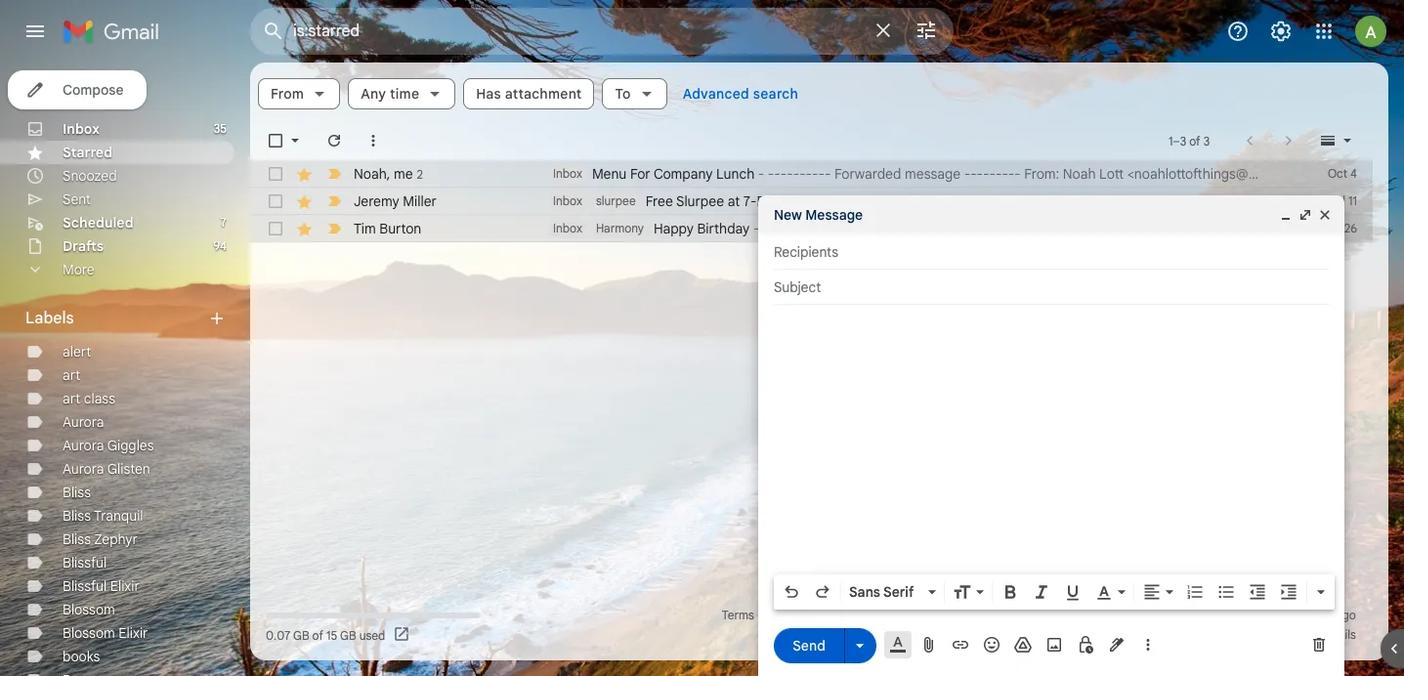 Task type: describe. For each thing, give the bounding box(es) containing it.
art link
[[63, 367, 80, 384]]

discard draft ‪(⌘⇧d)‬ image
[[1310, 635, 1330, 655]]

blissful elixir link
[[63, 578, 140, 595]]

more formatting options image
[[1312, 583, 1332, 602]]

11
[[1349, 194, 1358, 208]]

inbox left free
[[553, 194, 583, 208]]

blossom for blossom link
[[63, 601, 115, 619]]

indent more ‪(⌘])‬ image
[[1280, 583, 1299, 602]]

sent link
[[63, 191, 91, 208]]

noah
[[354, 165, 387, 182]]

insert photo image
[[1045, 635, 1065, 655]]

birthday,
[[807, 220, 862, 238]]

giggles
[[107, 437, 154, 455]]

program policies link
[[812, 608, 900, 623]]

menu
[[592, 165, 627, 183]]

compose
[[63, 81, 124, 99]]

blossom elixir
[[63, 625, 148, 642]]

art class
[[63, 390, 115, 408]]

attachment
[[505, 85, 582, 103]]

bold ‪(⌘b)‬ image
[[1001, 583, 1021, 602]]

forget
[[848, 193, 885, 210]]

2 3 from the left
[[1204, 133, 1210, 148]]

scheduled
[[63, 214, 134, 232]]

insert signature image
[[1108, 635, 1127, 655]]

zephyr
[[94, 531, 138, 548]]

glisten
[[107, 460, 150, 478]]

Message Body text field
[[774, 315, 1330, 569]]

inbox inside labels navigation
[[63, 120, 100, 138]]

toggle split pane mode image
[[1319, 131, 1338, 151]]

italic ‪(⌘i)‬ image
[[1032, 583, 1052, 602]]

main content containing from
[[250, 63, 1389, 661]]

inbox menu for company lunch -
[[553, 165, 768, 183]]

account
[[1187, 608, 1230, 623]]

gmail image
[[63, 12, 169, 51]]

blossom link
[[63, 601, 115, 619]]

today!
[[1039, 193, 1077, 210]]

any
[[361, 85, 386, 103]]

alert
[[63, 343, 91, 361]]

from
[[271, 85, 304, 103]]

settings image
[[1270, 20, 1293, 43]]

new message dialog
[[759, 196, 1345, 677]]

drafts
[[63, 238, 104, 255]]

insert link ‪(⌘k)‬ image
[[951, 635, 971, 655]]

2 gb from the left
[[340, 628, 356, 643]]

1 horizontal spatial of
[[1190, 133, 1201, 148]]

pop out image
[[1298, 207, 1314, 223]]

starred
[[63, 144, 113, 161]]

blissful elixir
[[63, 578, 140, 595]]

0.07 gb of 15 gb used
[[266, 628, 385, 643]]

policies
[[860, 608, 900, 623]]

drafts link
[[63, 238, 104, 255]]

support image
[[1227, 20, 1250, 43]]

2 vertical spatial -
[[754, 220, 760, 238]]

aurora giggles link
[[63, 437, 154, 455]]

sans serif
[[850, 584, 914, 601]]

recipients
[[774, 243, 839, 261]]

0 vertical spatial me
[[394, 165, 413, 182]]

books
[[63, 648, 100, 666]]

advanced
[[683, 85, 750, 103]]

–
[[1174, 133, 1181, 148]]

aurora giggles
[[63, 437, 154, 455]]

to
[[889, 193, 902, 210]]

company
[[654, 165, 713, 183]]

2 · from the left
[[806, 608, 809, 623]]

details
[[1321, 628, 1357, 642]]

program
[[812, 608, 857, 623]]

0.07
[[266, 628, 291, 643]]

to
[[615, 85, 631, 103]]

2
[[417, 167, 423, 181]]

attach files image
[[920, 635, 940, 655]]

bulleted list ‪(⌘⇧8)‬ image
[[1217, 583, 1237, 602]]

more options image
[[1143, 635, 1155, 655]]

has
[[476, 85, 501, 103]]

7-
[[744, 193, 757, 210]]

jun
[[1323, 221, 1342, 236]]

underline ‪(⌘u)‬ image
[[1064, 584, 1083, 603]]

search mail image
[[256, 14, 291, 49]]

advanced search options image
[[907, 11, 946, 50]]

harmony
[[596, 221, 644, 236]]

elixir for blossom elixir
[[119, 625, 148, 642]]

to button
[[603, 78, 667, 109]]

inbox link
[[63, 120, 100, 138]]

redo ‪(⌘y)‬ image
[[813, 583, 833, 602]]

blossom elixir link
[[63, 625, 148, 642]]

anna!
[[865, 220, 901, 238]]

clear search image
[[864, 11, 903, 50]]

books link
[[63, 648, 100, 666]]

don't
[[811, 193, 844, 210]]

Subject field
[[774, 278, 1330, 297]]

blissful for blissful link
[[63, 554, 107, 572]]

inbox left harmony at the top of the page
[[553, 221, 583, 236]]

has attachment
[[476, 85, 582, 103]]

snoozed link
[[63, 167, 117, 185]]

new message
[[774, 206, 863, 224]]

jeremy miller
[[354, 193, 437, 210]]

35
[[214, 121, 227, 136]]

minutes
[[1291, 608, 1334, 623]]

art for art class
[[63, 390, 80, 408]]

tim burton
[[354, 220, 422, 238]]

7
[[221, 215, 227, 230]]

aurora glisten
[[63, 460, 150, 478]]

1 happy from the left
[[654, 220, 694, 238]]



Task type: locate. For each thing, give the bounding box(es) containing it.
0 horizontal spatial of
[[312, 628, 324, 643]]

of right –
[[1190, 133, 1201, 148]]

blissful link
[[63, 554, 107, 572]]

terms · privacy · program policies
[[722, 608, 900, 623]]

0 vertical spatial of
[[1190, 133, 1201, 148]]

1 horizontal spatial ·
[[806, 608, 809, 623]]

me right ,
[[394, 165, 413, 182]]

26
[[1345, 221, 1358, 236]]

- up eleven
[[758, 165, 765, 183]]

more send options image
[[851, 636, 870, 656]]

0 horizontal spatial happy
[[654, 220, 694, 238]]

1 vertical spatial aurora
[[63, 437, 104, 455]]

eleven
[[757, 193, 798, 210]]

insert emoji ‪(⌘⇧2)‬ image
[[983, 635, 1002, 655]]

0 horizontal spatial lunch
[[717, 165, 755, 183]]

ago
[[1337, 608, 1357, 623]]

message
[[806, 206, 863, 224]]

aurora for aurora link
[[63, 414, 104, 431]]

art for art link
[[63, 367, 80, 384]]

1 · from the left
[[758, 608, 761, 623]]

bliss tranquil link
[[63, 507, 143, 525]]

slurpee down menu
[[596, 194, 636, 208]]

blissful down bliss zephyr link at the left bottom of page
[[63, 554, 107, 572]]

jun 26
[[1323, 221, 1358, 236]]

3 right "1" on the top of page
[[1181, 133, 1187, 148]]

has attachment button
[[464, 78, 595, 109]]

3 row from the top
[[250, 215, 1374, 242]]

elixir for blissful elixir
[[110, 578, 140, 595]]

1 horizontal spatial gb
[[340, 628, 356, 643]]

1 horizontal spatial slurpee
[[989, 193, 1035, 210]]

refresh image
[[325, 131, 344, 151]]

· right privacy link
[[806, 608, 809, 623]]

aurora link
[[63, 414, 104, 431]]

footer containing terms
[[250, 606, 1374, 645]]

send button
[[774, 628, 845, 663]]

jeremy
[[354, 193, 400, 210]]

- for free slurpee at 7-eleven
[[801, 193, 808, 210]]

0 horizontal spatial ·
[[758, 608, 761, 623]]

1 horizontal spatial lunch
[[904, 220, 943, 238]]

blossom for blossom elixir
[[63, 625, 115, 642]]

bliss zephyr link
[[63, 531, 138, 548]]

close image
[[1318, 207, 1334, 223]]

art
[[63, 367, 80, 384], [63, 390, 80, 408]]

blossom
[[63, 601, 115, 619], [63, 625, 115, 642]]

your
[[929, 193, 957, 210]]

None search field
[[250, 8, 954, 55]]

inbox inside inbox menu for company lunch -
[[553, 166, 583, 181]]

slurpee
[[989, 193, 1035, 210], [596, 194, 636, 208]]

starred link
[[63, 144, 113, 161]]

bliss
[[63, 484, 91, 502], [63, 507, 91, 525], [63, 531, 91, 548]]

1 art from the top
[[63, 367, 80, 384]]

at
[[728, 193, 740, 210]]

tranquil
[[94, 507, 143, 525]]

0 vertical spatial -
[[758, 165, 765, 183]]

tim down the "jeremy"
[[354, 220, 376, 238]]

· right the terms
[[758, 608, 761, 623]]

bliss down the bliss link
[[63, 507, 91, 525]]

footer
[[250, 606, 1374, 645]]

aurora down aurora link
[[63, 437, 104, 455]]

undo ‪(⌘z)‬ image
[[782, 583, 802, 602]]

labels
[[25, 309, 74, 328]]

0 horizontal spatial gb
[[293, 628, 309, 643]]

compose button
[[8, 70, 147, 109]]

happy
[[654, 220, 694, 238], [763, 220, 803, 238]]

miller
[[403, 193, 437, 210]]

3 aurora from the top
[[63, 460, 104, 478]]

details link
[[1321, 628, 1357, 642]]

0 vertical spatial aurora
[[63, 414, 104, 431]]

1 blissful from the top
[[63, 554, 107, 572]]

row containing jeremy miller
[[250, 188, 1374, 215]]

noah , me 2
[[354, 165, 423, 182]]

1 row from the top
[[250, 160, 1374, 188]]

lunch left is
[[904, 220, 943, 238]]

new
[[774, 206, 802, 224]]

aurora up the bliss link
[[63, 460, 104, 478]]

tim down today!
[[1042, 220, 1064, 238]]

1 vertical spatial of
[[312, 628, 324, 643]]

1 vertical spatial me
[[978, 220, 998, 238]]

·
[[758, 608, 761, 623], [806, 608, 809, 623]]

labels navigation
[[0, 63, 250, 677]]

blissful down blissful link
[[63, 578, 107, 595]]

3 right –
[[1204, 133, 1210, 148]]

blossom down blossom link
[[63, 625, 115, 642]]

elixir down blissful elixir link
[[119, 625, 148, 642]]

serif
[[884, 584, 914, 601]]

1 vertical spatial elixir
[[119, 625, 148, 642]]

1 vertical spatial bliss
[[63, 507, 91, 525]]

gb right 0.07
[[293, 628, 309, 643]]

jul 11
[[1331, 194, 1358, 208]]

class
[[84, 390, 115, 408]]

1 horizontal spatial tim
[[1042, 220, 1064, 238]]

toggle confidential mode image
[[1076, 635, 1096, 655]]

of
[[1190, 133, 1201, 148], [312, 628, 324, 643]]

0 horizontal spatial 3
[[1181, 133, 1187, 148]]

terms link
[[722, 608, 755, 623]]

row
[[250, 160, 1374, 188], [250, 188, 1374, 215], [250, 215, 1374, 242]]

aurora down art class
[[63, 414, 104, 431]]

0 horizontal spatial me
[[394, 165, 413, 182]]

row containing tim burton
[[250, 215, 1374, 242]]

2 row from the top
[[250, 188, 1374, 215]]

last account activity: 31 minutes ago details
[[1161, 608, 1357, 642]]

send
[[793, 637, 826, 655]]

row containing noah
[[250, 160, 1374, 188]]

advanced search
[[683, 85, 799, 103]]

2 bliss from the top
[[63, 507, 91, 525]]

0 vertical spatial lunch
[[717, 165, 755, 183]]

1 tim from the left
[[354, 220, 376, 238]]

happy down eleven
[[763, 220, 803, 238]]

1 vertical spatial -
[[801, 193, 808, 210]]

jul
[[1331, 194, 1346, 208]]

2 vertical spatial aurora
[[63, 460, 104, 478]]

privacy
[[764, 608, 803, 623]]

1 bliss from the top
[[63, 484, 91, 502]]

1 vertical spatial art
[[63, 390, 80, 408]]

snoozed
[[63, 167, 117, 185]]

privacy link
[[764, 608, 803, 623]]

0 vertical spatial blossom
[[63, 601, 115, 619]]

0 horizontal spatial tim
[[354, 220, 376, 238]]

bliss for bliss zephyr
[[63, 531, 91, 548]]

from button
[[258, 78, 340, 109]]

- down 7-
[[754, 220, 760, 238]]

2 happy from the left
[[763, 220, 803, 238]]

bliss up bliss tranquil link
[[63, 484, 91, 502]]

bliss for bliss tranquil
[[63, 507, 91, 525]]

formatting options toolbar
[[774, 575, 1335, 610]]

birthday
[[697, 220, 750, 238]]

minimize image
[[1279, 207, 1294, 223]]

1 vertical spatial lunch
[[904, 220, 943, 238]]

2 blissful from the top
[[63, 578, 107, 595]]

3 bliss from the top
[[63, 531, 91, 548]]

follow link to manage storage image
[[393, 626, 413, 645]]

sans
[[850, 584, 881, 601]]

1 3 from the left
[[1181, 133, 1187, 148]]

1 horizontal spatial happy
[[763, 220, 803, 238]]

2 aurora from the top
[[63, 437, 104, 455]]

4
[[1351, 166, 1358, 181]]

3
[[1181, 133, 1187, 148], [1204, 133, 1210, 148]]

bliss up blissful link
[[63, 531, 91, 548]]

more
[[63, 261, 94, 279]]

1 aurora from the top
[[63, 414, 104, 431]]

indent less ‪(⌘[)‬ image
[[1248, 583, 1268, 602]]

inbox left menu
[[553, 166, 583, 181]]

aurora for aurora glisten
[[63, 460, 104, 478]]

alert link
[[63, 343, 91, 361]]

bliss link
[[63, 484, 91, 502]]

blossom down blissful elixir link
[[63, 601, 115, 619]]

main content
[[250, 63, 1389, 661]]

any time
[[361, 85, 420, 103]]

0 vertical spatial elixir
[[110, 578, 140, 595]]

- left don't
[[801, 193, 808, 210]]

1 vertical spatial blossom
[[63, 625, 115, 642]]

on
[[959, 220, 975, 238]]

0 vertical spatial blissful
[[63, 554, 107, 572]]

numbered list ‪(⌘⇧7)‬ image
[[1186, 583, 1205, 602]]

tim
[[354, 220, 376, 238], [1042, 220, 1064, 238]]

1
[[1169, 133, 1174, 148]]

search
[[754, 85, 799, 103]]

None checkbox
[[266, 164, 285, 184], [266, 219, 285, 239], [266, 164, 285, 184], [266, 219, 285, 239]]

lunch up at
[[717, 165, 755, 183]]

sans serif option
[[846, 583, 925, 602]]

0 vertical spatial bliss
[[63, 484, 91, 502]]

art down art link
[[63, 390, 80, 408]]

more image
[[364, 131, 383, 151]]

bliss for the bliss link
[[63, 484, 91, 502]]

0 horizontal spatial slurpee
[[596, 194, 636, 208]]

sent
[[63, 191, 91, 208]]

time
[[390, 85, 420, 103]]

happy birthday - happy birthday, anna! lunch is on me today. tim
[[654, 220, 1064, 238]]

of left 15 at the left
[[312, 628, 324, 643]]

scheduled link
[[63, 214, 134, 232]]

oct
[[1329, 166, 1348, 181]]

me right on at the right of the page
[[978, 220, 998, 238]]

blissful for blissful elixir
[[63, 578, 107, 595]]

None checkbox
[[266, 131, 285, 151], [266, 192, 285, 211], [266, 131, 285, 151], [266, 192, 285, 211]]

Search mail text field
[[293, 22, 860, 41]]

last
[[1161, 608, 1184, 623]]

elixir up blossom link
[[110, 578, 140, 595]]

slurpee
[[676, 193, 724, 210]]

oct 4
[[1329, 166, 1358, 181]]

inbox up starred
[[63, 120, 100, 138]]

,
[[387, 165, 390, 182]]

1 horizontal spatial me
[[978, 220, 998, 238]]

2 blossom from the top
[[63, 625, 115, 642]]

happy down free
[[654, 220, 694, 238]]

- for menu for company lunch
[[758, 165, 765, 183]]

activity:
[[1233, 608, 1275, 623]]

1 blossom from the top
[[63, 601, 115, 619]]

1 – 3 of 3
[[1169, 133, 1210, 148]]

bliss tranquil
[[63, 507, 143, 525]]

1 gb from the left
[[293, 628, 309, 643]]

aurora for aurora giggles
[[63, 437, 104, 455]]

2 vertical spatial bliss
[[63, 531, 91, 548]]

0 vertical spatial art
[[63, 367, 80, 384]]

used
[[359, 628, 385, 643]]

1 vertical spatial blissful
[[63, 578, 107, 595]]

elixir
[[110, 578, 140, 595], [119, 625, 148, 642]]

today.
[[1001, 220, 1039, 238]]

slurpee up today. at the right
[[989, 193, 1035, 210]]

2 tim from the left
[[1042, 220, 1064, 238]]

1 horizontal spatial 3
[[1204, 133, 1210, 148]]

2 art from the top
[[63, 390, 80, 408]]

gb right 15 at the left
[[340, 628, 356, 643]]

15
[[327, 628, 338, 643]]

art down alert link
[[63, 367, 80, 384]]

main menu image
[[23, 20, 47, 43]]

bliss zephyr
[[63, 531, 138, 548]]

insert files using drive image
[[1014, 635, 1033, 655]]

labels heading
[[25, 309, 207, 328]]



Task type: vqa. For each thing, say whether or not it's contained in the screenshot.


